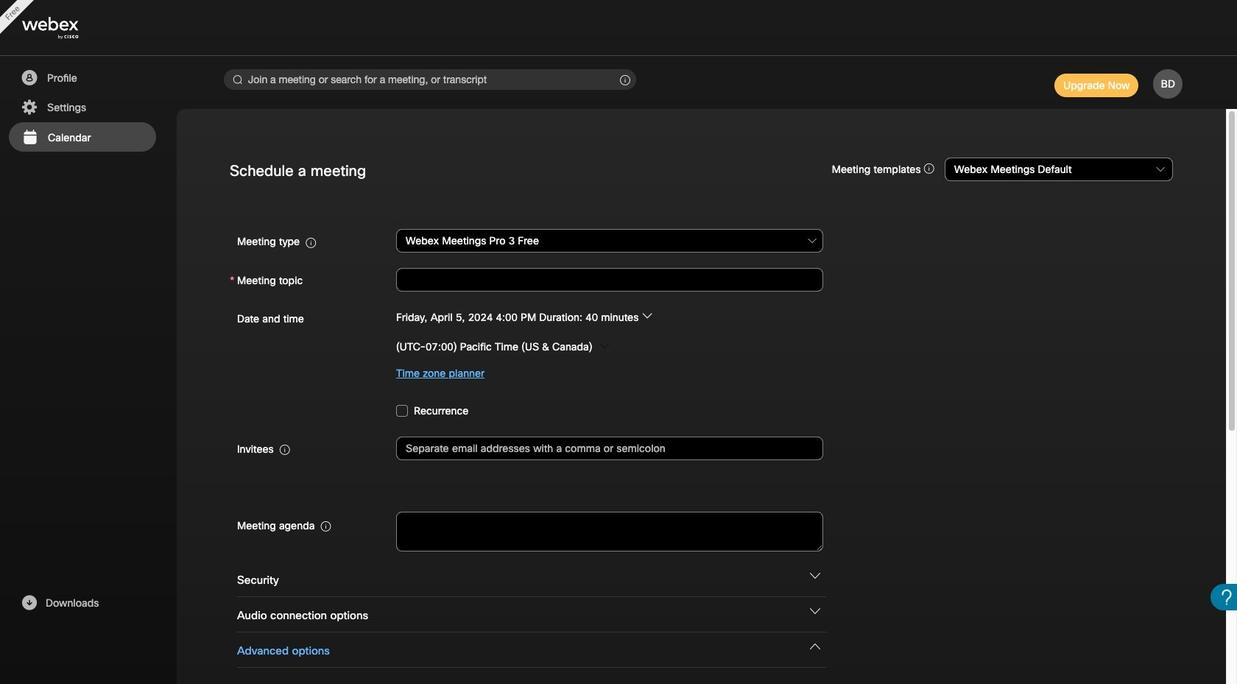 Task type: vqa. For each thing, say whether or not it's contained in the screenshot.
mds meetings_filled IMAGE at the left top of the page
yes



Task type: describe. For each thing, give the bounding box(es) containing it.
1 ng down image from the top
[[810, 571, 821, 581]]

mds content download_filled image
[[20, 595, 38, 612]]

mds meetings_filled image
[[21, 129, 39, 147]]

cisco webex image
[[22, 17, 111, 39]]

ng down image inside 'advanced options' region
[[810, 642, 821, 652]]



Task type: locate. For each thing, give the bounding box(es) containing it.
group
[[230, 305, 1174, 386]]

banner
[[0, 0, 1238, 56]]

Join a meeting or search for a meeting, or transcript text field
[[224, 69, 637, 90]]

advanced options region
[[230, 633, 1174, 684]]

2 vertical spatial ng down image
[[810, 642, 821, 652]]

Invitees text field
[[396, 437, 824, 460]]

1 vertical spatial ng down image
[[810, 606, 821, 617]]

arrow image
[[600, 341, 610, 351]]

ng down image
[[810, 571, 821, 581], [810, 606, 821, 617], [810, 642, 821, 652]]

0 vertical spatial ng down image
[[810, 571, 821, 581]]

mds people circle_filled image
[[20, 69, 38, 87]]

arrow image
[[642, 311, 652, 321]]

None text field
[[396, 268, 824, 292], [396, 512, 824, 552], [396, 268, 824, 292], [396, 512, 824, 552]]

2 ng down image from the top
[[810, 606, 821, 617]]

3 ng down image from the top
[[810, 642, 821, 652]]

None field
[[396, 228, 824, 254]]

mds settings_filled image
[[20, 99, 38, 116]]



